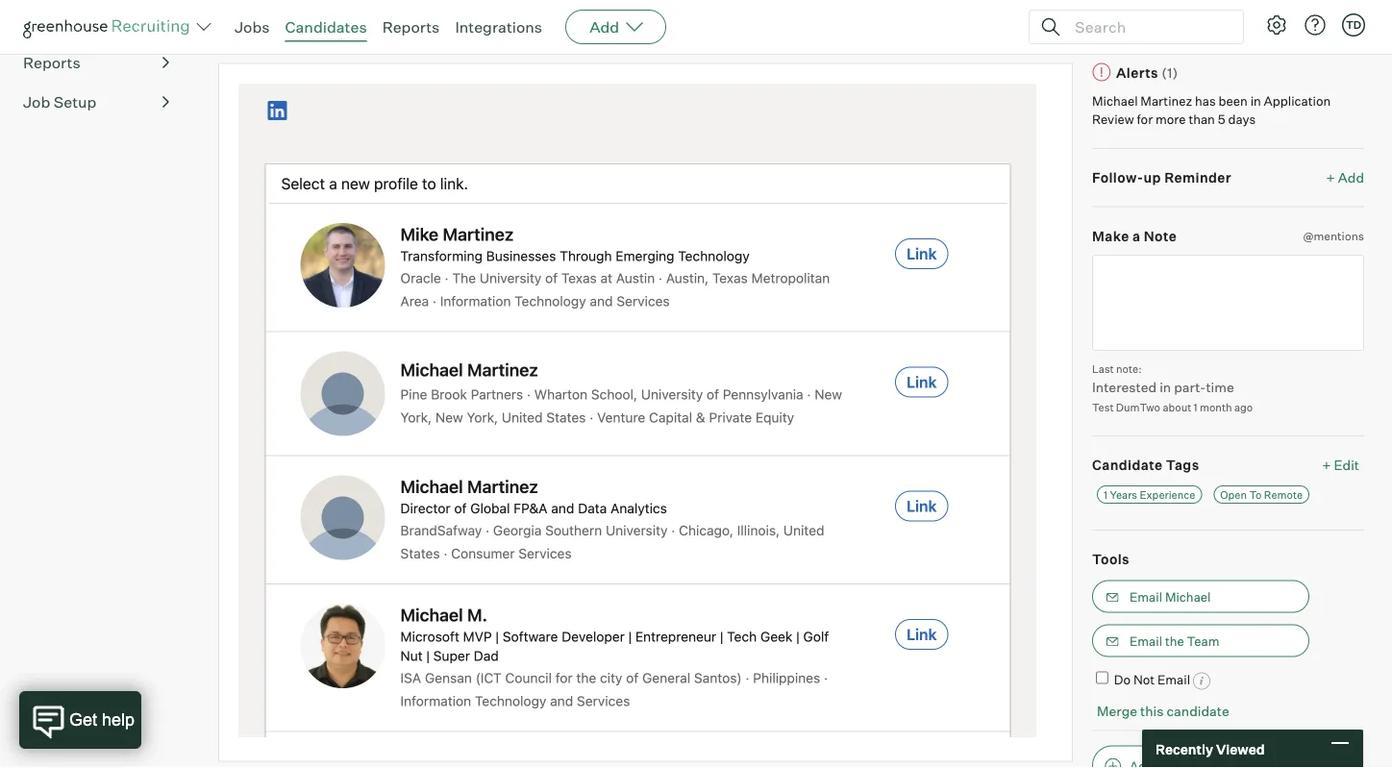 Task type: describe. For each thing, give the bounding box(es) containing it.
email michael
[[1130, 589, 1211, 605]]

for
[[1137, 112, 1153, 127]]

the
[[1165, 633, 1185, 649]]

Search text field
[[1070, 13, 1226, 41]]

michael martinez has been in application review for more than 5 days
[[1092, 93, 1331, 127]]

remote
[[1264, 488, 1303, 501]]

email michael button
[[1092, 580, 1310, 613]]

email for email the team
[[1130, 633, 1163, 649]]

time
[[1206, 379, 1235, 396]]

1 inside last note: interested in part-time test dumtwo               about 1 month               ago
[[1194, 401, 1198, 414]]

+ for + edit
[[1323, 457, 1332, 474]]

0 vertical spatial reports link
[[382, 17, 440, 37]]

details link
[[397, 10, 441, 38]]

email the team button
[[1092, 625, 1310, 657]]

edit
[[1334, 457, 1360, 474]]

0 horizontal spatial 1
[[239, 10, 244, 27]]

feed
[[344, 10, 375, 27]]

ago
[[1235, 401, 1253, 414]]

pipeline
[[23, 14, 81, 33]]

martinez
[[1141, 93, 1193, 108]]

test
[[1092, 401, 1114, 414]]

dumtwo
[[1116, 401, 1161, 414]]

last
[[1092, 362, 1114, 375]]

merge this candidate
[[1097, 702, 1230, 719]]

recently viewed
[[1156, 741, 1265, 758]]

candidate
[[1092, 457, 1163, 474]]

add button
[[566, 10, 667, 44]]

about
[[1163, 401, 1192, 414]]

in inside last note: interested in part-time test dumtwo               about 1 month               ago
[[1160, 379, 1172, 396]]

jobs
[[235, 17, 270, 37]]

+ edit link
[[1318, 452, 1365, 479]]

reminder
[[1165, 169, 1232, 186]]

open to remote
[[1221, 488, 1303, 501]]

has
[[1195, 93, 1216, 108]]

+ add
[[1327, 169, 1365, 186]]

note:
[[1117, 362, 1142, 375]]

open to remote link
[[1214, 486, 1310, 504]]

+ for + add
[[1327, 169, 1336, 186]]

on 1 job link
[[218, 10, 271, 38]]

1 horizontal spatial reports
[[382, 17, 440, 37]]

td button
[[1343, 13, 1366, 37]]

to
[[1250, 488, 1262, 501]]

activity feed link
[[293, 10, 375, 38]]

michael inside michael martinez has been in application review for more than 5 days
[[1092, 93, 1138, 108]]

open
[[1221, 488, 1247, 501]]

michael inside button
[[1165, 589, 1211, 605]]

on
[[218, 10, 236, 27]]

details
[[397, 10, 441, 27]]

not
[[1134, 672, 1155, 687]]

alerts
[[1117, 64, 1159, 81]]

merge this candidate link
[[1097, 702, 1230, 719]]

2 vertical spatial email
[[1158, 672, 1191, 687]]

job setup
[[23, 93, 97, 112]]

1 vertical spatial add
[[1339, 169, 1365, 186]]

days
[[1228, 112, 1256, 127]]

greenhouse recruiting image
[[23, 15, 196, 38]]

do not email
[[1114, 672, 1191, 687]]

on 1 job
[[218, 10, 271, 27]]

last note: interested in part-time test dumtwo               about 1 month               ago
[[1092, 362, 1253, 414]]

tags
[[1166, 457, 1200, 474]]

application
[[1264, 93, 1331, 108]]

activity
[[293, 10, 341, 27]]

@mentions
[[1303, 229, 1365, 243]]

interested
[[1092, 379, 1157, 396]]

email for email michael
[[1130, 589, 1163, 605]]



Task type: locate. For each thing, give the bounding box(es) containing it.
follow
[[1324, 13, 1365, 29]]

viewed
[[1216, 741, 1265, 758]]

reports down pipeline
[[23, 53, 81, 72]]

linkedin
[[463, 10, 518, 27]]

reports link down greenhouse recruiting image
[[23, 51, 169, 74]]

+ edit
[[1323, 457, 1360, 474]]

review
[[1092, 112, 1135, 127]]

make
[[1092, 228, 1130, 244]]

reports link right feed
[[382, 17, 440, 37]]

0 vertical spatial +
[[1327, 169, 1336, 186]]

a
[[1133, 228, 1141, 244]]

@mentions link
[[1303, 227, 1365, 245]]

0 vertical spatial reports
[[382, 17, 440, 37]]

1 vertical spatial +
[[1323, 457, 1332, 474]]

1 vertical spatial 1
[[1194, 401, 1198, 414]]

Do Not Email checkbox
[[1096, 672, 1109, 684]]

more
[[1156, 112, 1186, 127]]

1 vertical spatial michael
[[1165, 589, 1211, 605]]

setup
[[54, 93, 97, 112]]

0 vertical spatial michael
[[1092, 93, 1138, 108]]

follow-
[[1092, 169, 1144, 186]]

1 horizontal spatial add
[[1339, 169, 1365, 186]]

michael
[[1092, 93, 1138, 108], [1165, 589, 1211, 605]]

add inside popup button
[[590, 17, 620, 37]]

1 vertical spatial in
[[1160, 379, 1172, 396]]

activity feed
[[293, 10, 375, 27]]

1 horizontal spatial 1
[[1104, 488, 1108, 501]]

experience
[[1140, 488, 1196, 501]]

reports
[[382, 17, 440, 37], [23, 53, 81, 72]]

1 horizontal spatial michael
[[1165, 589, 1211, 605]]

note
[[1144, 228, 1177, 244]]

integrations
[[455, 17, 543, 37]]

1 vertical spatial reports
[[23, 53, 81, 72]]

1 vertical spatial reports link
[[23, 51, 169, 74]]

td button
[[1339, 10, 1369, 40]]

in up about
[[1160, 379, 1172, 396]]

email right not
[[1158, 672, 1191, 687]]

candidates
[[285, 17, 367, 37]]

merge
[[1097, 702, 1138, 719]]

td
[[1346, 18, 1362, 31]]

1 vertical spatial email
[[1130, 633, 1163, 649]]

0 horizontal spatial reports link
[[23, 51, 169, 74]]

job
[[247, 10, 271, 27], [23, 93, 50, 112]]

5
[[1218, 112, 1226, 127]]

0 horizontal spatial job
[[23, 93, 50, 112]]

2 vertical spatial 1
[[1104, 488, 1108, 501]]

0 vertical spatial job
[[247, 10, 271, 27]]

1 horizontal spatial reports link
[[382, 17, 440, 37]]

1 years experience
[[1104, 488, 1196, 501]]

email the team
[[1130, 633, 1220, 649]]

+ up @mentions on the right
[[1327, 169, 1336, 186]]

(1)
[[1162, 64, 1179, 81]]

candidate tags
[[1092, 457, 1200, 474]]

2 horizontal spatial 1
[[1194, 401, 1198, 414]]

0 horizontal spatial michael
[[1092, 93, 1138, 108]]

add
[[590, 17, 620, 37], [1339, 169, 1365, 186]]

recently
[[1156, 741, 1214, 758]]

follow link
[[1324, 12, 1365, 30]]

month
[[1200, 401, 1232, 414]]

tools
[[1092, 551, 1130, 568]]

1 horizontal spatial job
[[247, 10, 271, 27]]

integrations link
[[455, 17, 543, 37]]

email left the
[[1130, 633, 1163, 649]]

in inside michael martinez has been in application review for more than 5 days
[[1251, 93, 1262, 108]]

1 right about
[[1194, 401, 1198, 414]]

michael up the review
[[1092, 93, 1138, 108]]

0 horizontal spatial in
[[1160, 379, 1172, 396]]

jobs link
[[235, 17, 270, 37]]

+ left the edit
[[1323, 457, 1332, 474]]

1 years experience link
[[1097, 486, 1202, 504]]

configure image
[[1266, 13, 1289, 37]]

this
[[1141, 702, 1164, 719]]

follow-up reminder
[[1092, 169, 1232, 186]]

candidate
[[1167, 702, 1230, 719]]

0 vertical spatial add
[[590, 17, 620, 37]]

1 left years
[[1104, 488, 1108, 501]]

job left the setup
[[23, 93, 50, 112]]

reports right feed
[[382, 17, 440, 37]]

years
[[1110, 488, 1138, 501]]

been
[[1219, 93, 1248, 108]]

0 vertical spatial in
[[1251, 93, 1262, 108]]

0 horizontal spatial reports
[[23, 53, 81, 72]]

linkedin link
[[463, 10, 518, 38]]

up
[[1144, 169, 1162, 186]]

reports link
[[382, 17, 440, 37], [23, 51, 169, 74]]

1 horizontal spatial in
[[1251, 93, 1262, 108]]

email up email the team
[[1130, 589, 1163, 605]]

part-
[[1174, 379, 1206, 396]]

than
[[1189, 112, 1215, 127]]

email
[[1130, 589, 1163, 605], [1130, 633, 1163, 649], [1158, 672, 1191, 687]]

+ add link
[[1327, 168, 1365, 187]]

0 horizontal spatial add
[[590, 17, 620, 37]]

do
[[1114, 672, 1131, 687]]

None text field
[[1092, 255, 1365, 351]]

job right on
[[247, 10, 271, 27]]

0 vertical spatial email
[[1130, 589, 1163, 605]]

alerts (1)
[[1117, 64, 1179, 81]]

1 right on
[[239, 10, 244, 27]]

in right the been at the top right of the page
[[1251, 93, 1262, 108]]

pipeline link
[[23, 12, 169, 35]]

1
[[239, 10, 244, 27], [1194, 401, 1198, 414], [1104, 488, 1108, 501]]

1 vertical spatial job
[[23, 93, 50, 112]]

michael up email the team button
[[1165, 589, 1211, 605]]

in
[[1251, 93, 1262, 108], [1160, 379, 1172, 396]]

make a note
[[1092, 228, 1177, 244]]

+
[[1327, 169, 1336, 186], [1323, 457, 1332, 474]]

job setup link
[[23, 91, 169, 114]]

candidates link
[[285, 17, 367, 37]]

0 vertical spatial 1
[[239, 10, 244, 27]]

team
[[1187, 633, 1220, 649]]



Task type: vqa. For each thing, say whether or not it's contained in the screenshot.
Candidates added by sourcing xychart image
no



